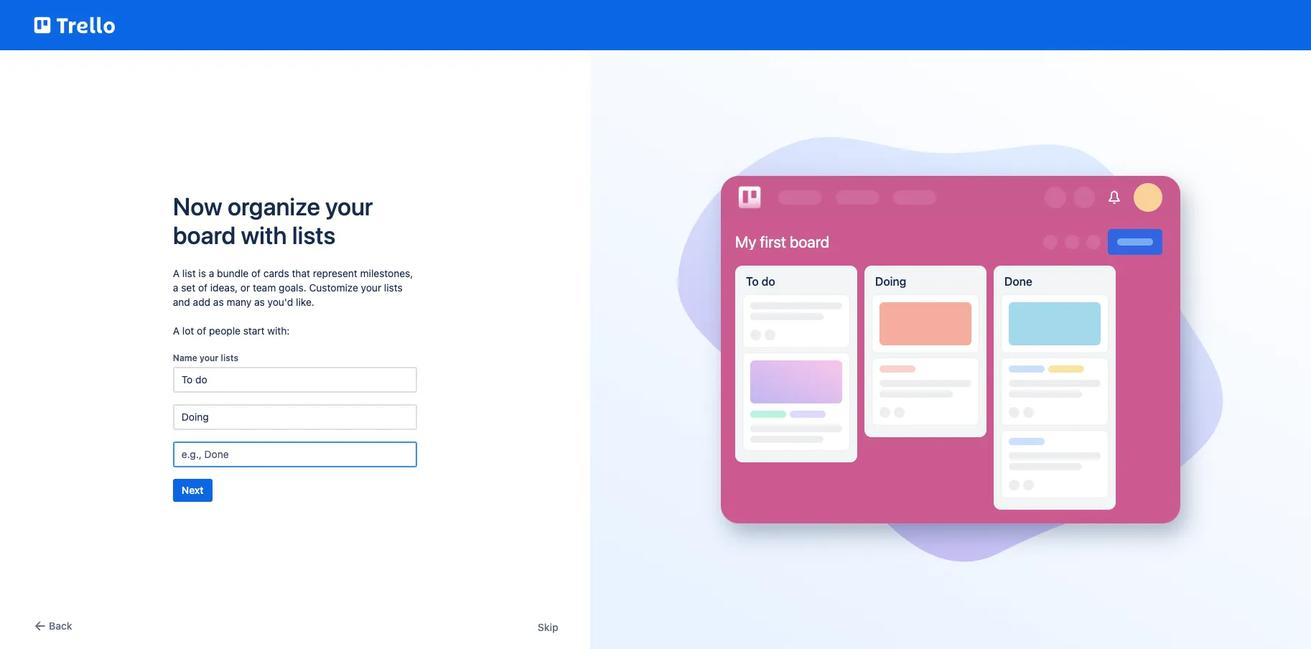 Task type: locate. For each thing, give the bounding box(es) containing it.
of down is
[[198, 282, 208, 294]]

lists inside the now organize your board with lists
[[292, 221, 336, 249]]

to do
[[746, 275, 776, 288]]

a left set
[[173, 282, 178, 294]]

your down "milestones,"
[[361, 282, 382, 294]]

team
[[253, 282, 276, 294]]

1 horizontal spatial lists
[[292, 221, 336, 249]]

1 vertical spatial lists
[[384, 282, 403, 294]]

lists up 'that'
[[292, 221, 336, 249]]

of right lot
[[197, 325, 206, 337]]

a list is a bundle of cards that represent milestones, a set of ideas, or team goals. customize your lists and add as many as you'd like.
[[173, 267, 413, 308]]

1 vertical spatial your
[[361, 282, 382, 294]]

name your lists
[[173, 353, 239, 364]]

my
[[736, 233, 757, 252]]

2 vertical spatial lists
[[221, 353, 239, 364]]

as down ideas,
[[213, 296, 224, 308]]

2 vertical spatial of
[[197, 325, 206, 337]]

1 vertical spatial a
[[173, 325, 180, 337]]

your inside a list is a bundle of cards that represent milestones, a set of ideas, or team goals. customize your lists and add as many as you'd like.
[[361, 282, 382, 294]]

0 vertical spatial of
[[251, 267, 261, 279]]

your up represent
[[326, 192, 373, 221]]

people
[[209, 325, 241, 337]]

board
[[173, 221, 236, 249], [790, 233, 830, 252]]

a left lot
[[173, 325, 180, 337]]

0 vertical spatial a
[[209, 267, 214, 279]]

customize
[[309, 282, 358, 294]]

as down the team
[[254, 296, 265, 308]]

0 horizontal spatial as
[[213, 296, 224, 308]]

of up the team
[[251, 267, 261, 279]]

your
[[326, 192, 373, 221], [361, 282, 382, 294], [200, 353, 219, 364]]

with:
[[268, 325, 290, 337]]

name
[[173, 353, 197, 364]]

1 a from the top
[[173, 267, 180, 279]]

lists down "milestones,"
[[384, 282, 403, 294]]

skip button
[[538, 621, 559, 635]]

0 vertical spatial your
[[326, 192, 373, 221]]

and
[[173, 296, 190, 308]]

0 vertical spatial a
[[173, 267, 180, 279]]

2 a from the top
[[173, 325, 180, 337]]

of
[[251, 267, 261, 279], [198, 282, 208, 294], [197, 325, 206, 337]]

your right name
[[200, 353, 219, 364]]

a inside a list is a bundle of cards that represent milestones, a set of ideas, or team goals. customize your lists and add as many as you'd like.
[[173, 267, 180, 279]]

lists down a lot of people start with:
[[221, 353, 239, 364]]

1 horizontal spatial a
[[209, 267, 214, 279]]

1 horizontal spatial as
[[254, 296, 265, 308]]

first
[[760, 233, 787, 252]]

0 horizontal spatial lists
[[221, 353, 239, 364]]

a left list
[[173, 267, 180, 279]]

represent
[[313, 267, 358, 279]]

2 vertical spatial your
[[200, 353, 219, 364]]

a
[[173, 267, 180, 279], [173, 325, 180, 337]]

to
[[746, 275, 759, 288]]

many
[[227, 296, 252, 308]]

trello image
[[736, 183, 764, 212]]

lists
[[292, 221, 336, 249], [384, 282, 403, 294], [221, 353, 239, 364]]

doing
[[876, 275, 907, 288]]

Name your lists text field
[[173, 367, 417, 393]]

as
[[213, 296, 224, 308], [254, 296, 265, 308]]

trello image
[[32, 9, 118, 42]]

a
[[209, 267, 214, 279], [173, 282, 178, 294]]

that
[[292, 267, 310, 279]]

back button
[[32, 618, 72, 635]]

1 horizontal spatial board
[[790, 233, 830, 252]]

like.
[[296, 296, 315, 308]]

0 vertical spatial lists
[[292, 221, 336, 249]]

lot
[[182, 325, 194, 337]]

organize
[[228, 192, 320, 221]]

board right first
[[790, 233, 830, 252]]

2 horizontal spatial lists
[[384, 282, 403, 294]]

a right is
[[209, 267, 214, 279]]

a for a lot of people start with:
[[173, 325, 180, 337]]

bundle
[[217, 267, 249, 279]]

board up is
[[173, 221, 236, 249]]

ideas,
[[210, 282, 238, 294]]

0 horizontal spatial a
[[173, 282, 178, 294]]

is
[[199, 267, 206, 279]]

list
[[182, 267, 196, 279]]

0 horizontal spatial board
[[173, 221, 236, 249]]



Task type: vqa. For each thing, say whether or not it's contained in the screenshot.
members
no



Task type: describe. For each thing, give the bounding box(es) containing it.
now
[[173, 192, 223, 221]]

done
[[1005, 275, 1033, 288]]

a lot of people start with:
[[173, 325, 290, 337]]

1 vertical spatial a
[[173, 282, 178, 294]]

add
[[193, 296, 211, 308]]

1 as from the left
[[213, 296, 224, 308]]

a for a list is a bundle of cards that represent milestones, a set of ideas, or team goals. customize your lists and add as many as you'd like.
[[173, 267, 180, 279]]

start
[[243, 325, 265, 337]]

set
[[181, 282, 196, 294]]

cards
[[264, 267, 289, 279]]

do
[[762, 275, 776, 288]]

e.g., Done text field
[[173, 442, 417, 468]]

board inside the now organize your board with lists
[[173, 221, 236, 249]]

1 vertical spatial of
[[198, 282, 208, 294]]

with
[[241, 221, 287, 249]]

next
[[182, 484, 204, 496]]

back
[[49, 620, 72, 632]]

now organize your board with lists
[[173, 192, 373, 249]]

next button
[[173, 479, 212, 502]]

skip
[[538, 622, 559, 634]]

e.g., Doing text field
[[173, 405, 417, 430]]

milestones,
[[360, 267, 413, 279]]

my first board
[[736, 233, 830, 252]]

or
[[241, 282, 250, 294]]

you'd
[[268, 296, 293, 308]]

lists inside a list is a bundle of cards that represent milestones, a set of ideas, or team goals. customize your lists and add as many as you'd like.
[[384, 282, 403, 294]]

2 as from the left
[[254, 296, 265, 308]]

goals.
[[279, 282, 307, 294]]

your inside the now organize your board with lists
[[326, 192, 373, 221]]



